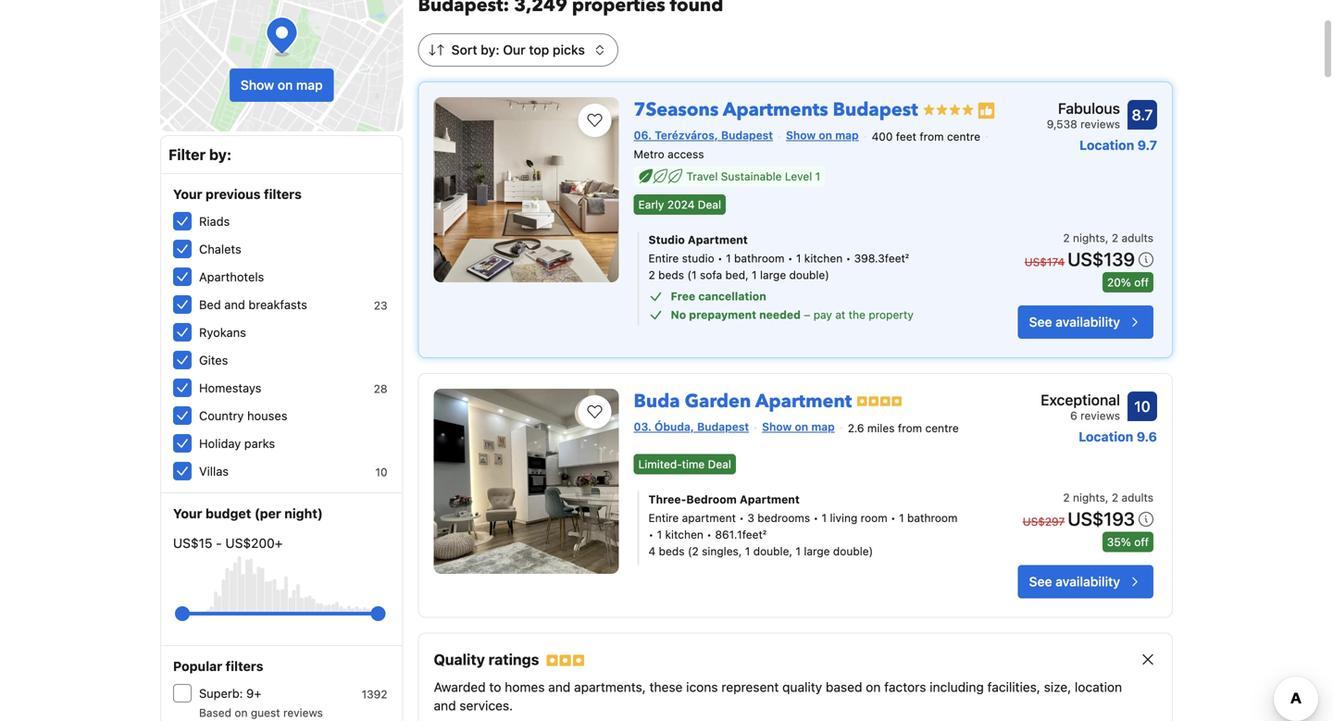 Task type: vqa. For each thing, say whether or not it's contained in the screenshot.
January 2024 element
no



Task type: locate. For each thing, give the bounding box(es) containing it.
houses
[[247, 409, 287, 423]]

• down the apartment at the bottom of page
[[707, 528, 712, 541]]

1 availability from the top
[[1056, 314, 1120, 330]]

1 vertical spatial filters
[[226, 659, 263, 674]]

2 vertical spatial map
[[811, 420, 835, 433]]

0 vertical spatial ,
[[1105, 231, 1108, 244]]

group
[[182, 599, 378, 629]]

• down studio apartment link
[[788, 252, 793, 265]]

show for buda garden apartment
[[762, 420, 792, 433]]

óbuda,
[[654, 420, 694, 433]]

0 horizontal spatial kitchen
[[665, 528, 703, 541]]

1 see availability from the top
[[1029, 314, 1120, 330]]

see availability down 20%
[[1029, 314, 1120, 330]]

1 horizontal spatial kitchen
[[804, 252, 843, 265]]

studio apartment link
[[649, 231, 961, 248]]

chalets
[[199, 242, 241, 256]]

1 horizontal spatial double)
[[833, 545, 873, 558]]

1 right double,
[[796, 545, 801, 558]]

1 2 nights , 2 adults from the top
[[1063, 231, 1153, 244]]

1 vertical spatial centre
[[925, 422, 959, 434]]

adults up us$139
[[1121, 231, 1153, 244]]

from inside 400 feet from centre metro access
[[920, 130, 944, 143]]

off
[[1134, 276, 1149, 289], [1134, 535, 1149, 548]]

0 vertical spatial see availability link
[[1018, 305, 1153, 339]]

0 vertical spatial double)
[[789, 268, 829, 281]]

1 vertical spatial map
[[835, 129, 859, 142]]

• right room
[[891, 511, 896, 524]]

entire
[[649, 252, 679, 265], [649, 511, 679, 524]]

guest
[[251, 706, 280, 719]]

us$15
[[173, 536, 212, 551]]

represent
[[721, 679, 779, 695]]

0 vertical spatial see availability
[[1029, 314, 1120, 330]]

kitchen down studio apartment link
[[804, 252, 843, 265]]

, up the us$193
[[1105, 491, 1108, 504]]

0 vertical spatial by:
[[481, 42, 500, 57]]

35%
[[1107, 535, 1131, 548]]

2 nights , 2 adults
[[1063, 231, 1153, 244], [1063, 491, 1153, 504]]

location
[[1079, 137, 1134, 153], [1079, 429, 1133, 444]]

1 nights from the top
[[1073, 231, 1105, 244]]

2 vertical spatial apartment
[[740, 493, 800, 506]]

country houses
[[199, 409, 287, 423]]

buda garden apartment
[[634, 389, 852, 414]]

buda
[[634, 389, 680, 414]]

1 vertical spatial large
[[804, 545, 830, 558]]

0 vertical spatial location
[[1079, 137, 1134, 153]]

0 vertical spatial map
[[296, 77, 323, 93]]

1 vertical spatial nights
[[1073, 491, 1105, 504]]

1 vertical spatial your
[[173, 506, 202, 521]]

4
[[649, 545, 656, 558]]

budapest down apartments
[[721, 129, 773, 142]]

us$174
[[1025, 255, 1065, 268]]

from for miles
[[898, 422, 922, 434]]

1 vertical spatial from
[[898, 422, 922, 434]]

double) down living
[[833, 545, 873, 558]]

budget
[[205, 506, 251, 521]]

0 vertical spatial show
[[241, 77, 274, 93]]

10 down 28
[[375, 466, 387, 479]]

map for 7seasons apartments budapest
[[835, 129, 859, 142]]

, up us$139
[[1105, 231, 1108, 244]]

beds left "(1"
[[658, 268, 684, 281]]

sustainable
[[721, 170, 782, 183]]

pay
[[813, 308, 832, 321]]

by: left our
[[481, 42, 500, 57]]

0 horizontal spatial filters
[[226, 659, 263, 674]]

search results updated. budapest: 3,249 properties found. applied filters: riads, chalets, aparthotels, bed and breakfasts, ryokans, gites, homestays, country houses, holiday parks, villas, apartments, guest houses, holiday homes, boats, farm stays, campsites, luxury tents, condos, cottages. element
[[418, 0, 1173, 19]]

location for buda garden apartment
[[1079, 429, 1133, 444]]

nights up the us$193
[[1073, 491, 1105, 504]]

kitchen up (2
[[665, 528, 703, 541]]

from right feet
[[920, 130, 944, 143]]

the
[[849, 308, 865, 321]]

0 vertical spatial beds
[[658, 268, 684, 281]]

1 vertical spatial location
[[1079, 429, 1133, 444]]

limited-
[[638, 458, 682, 471]]

show on map inside button
[[241, 77, 323, 93]]

location down exceptional 6 reviews
[[1079, 429, 1133, 444]]

0 vertical spatial your
[[173, 187, 202, 202]]

0 vertical spatial nights
[[1073, 231, 1105, 244]]

apartment inside three-bedroom apartment entire apartment • 3 bedrooms • 1 living room • 1 bathroom • 1 kitchen • 861.1feet² 4 beds (2 singles, 1 double, 1 large double)
[[740, 493, 800, 506]]

us$139
[[1068, 248, 1135, 270]]

1 vertical spatial off
[[1134, 535, 1149, 548]]

1 beds from the top
[[658, 268, 684, 281]]

0 vertical spatial bathroom
[[734, 252, 784, 265]]

from for feet
[[920, 130, 944, 143]]

nights up us$139
[[1073, 231, 1105, 244]]

beds inside entire studio • 1 bathroom • 1 kitchen • 398.3feet² 2 beds (1 sofa bed, 1 large double)
[[658, 268, 684, 281]]

large down living
[[804, 545, 830, 558]]

,
[[1105, 231, 1108, 244], [1105, 491, 1108, 504]]

time
[[682, 458, 705, 471]]

double)
[[789, 268, 829, 281], [833, 545, 873, 558]]

1 vertical spatial see availability
[[1029, 574, 1120, 589]]

9+
[[246, 686, 261, 700]]

large
[[760, 268, 786, 281], [804, 545, 830, 558]]

0 vertical spatial adults
[[1121, 231, 1153, 244]]

picks
[[553, 42, 585, 57]]

1 vertical spatial reviews
[[1080, 409, 1120, 422]]

03.
[[634, 420, 652, 433]]

large inside entire studio • 1 bathroom • 1 kitchen • 398.3feet² 2 beds (1 sofa bed, 1 large double)
[[760, 268, 786, 281]]

2 see availability from the top
[[1029, 574, 1120, 589]]

bathroom
[[734, 252, 784, 265], [907, 511, 958, 524]]

0 horizontal spatial bathroom
[[734, 252, 784, 265]]

location down fabulous 9,538 reviews
[[1079, 137, 1134, 153]]

beds right the 4
[[659, 545, 685, 558]]

2 see from the top
[[1029, 574, 1052, 589]]

1 vertical spatial adults
[[1121, 491, 1153, 504]]

and down awarded in the bottom left of the page
[[434, 698, 456, 713]]

reviews right guest
[[283, 706, 323, 719]]

deal right 2024
[[698, 198, 721, 211]]

centre inside 400 feet from centre metro access
[[947, 130, 980, 143]]

0 horizontal spatial map
[[296, 77, 323, 93]]

1 vertical spatial show on map
[[786, 129, 859, 142]]

no
[[671, 308, 686, 321]]

0 vertical spatial kitchen
[[804, 252, 843, 265]]

deal right time
[[708, 458, 731, 471]]

see availability link down 20%
[[1018, 305, 1153, 339]]

6
[[1070, 409, 1077, 422]]

2 vertical spatial show
[[762, 420, 792, 433]]

10 up 9.6
[[1134, 398, 1150, 415]]

holiday parks
[[199, 436, 275, 450]]

facilities,
[[987, 679, 1040, 695]]

1 vertical spatial budapest
[[721, 129, 773, 142]]

adults
[[1121, 231, 1153, 244], [1121, 491, 1153, 504]]

off right 35%
[[1134, 535, 1149, 548]]

2 2 nights , 2 adults from the top
[[1063, 491, 1153, 504]]

2 vertical spatial show on map
[[762, 420, 835, 433]]

kitchen inside entire studio • 1 bathroom • 1 kitchen • 398.3feet² 2 beds (1 sofa bed, 1 large double)
[[804, 252, 843, 265]]

bed
[[199, 298, 221, 312]]

entire down three-
[[649, 511, 679, 524]]

0 vertical spatial from
[[920, 130, 944, 143]]

2 nights , 2 adults up the us$193
[[1063, 491, 1153, 504]]

budapest up 400
[[833, 97, 918, 123]]

centre for 2.6 miles from centre
[[925, 422, 959, 434]]

superb: 9+
[[199, 686, 261, 700]]

by: for filter
[[209, 146, 232, 163]]

7seasons apartments budapest image
[[434, 97, 619, 282]]

1 vertical spatial double)
[[833, 545, 873, 558]]

country
[[199, 409, 244, 423]]

2 see availability link from the top
[[1018, 565, 1153, 598]]

show on map button
[[229, 69, 334, 102]]

filters up the 9+
[[226, 659, 263, 674]]

see availability link down 35%
[[1018, 565, 1153, 598]]

budapest down the garden
[[697, 420, 749, 433]]

1392
[[362, 688, 387, 701]]

2 horizontal spatial and
[[548, 679, 571, 695]]

1 vertical spatial availability
[[1056, 574, 1120, 589]]

based on guest reviews
[[199, 706, 323, 719]]

nights for 7seasons apartments budapest
[[1073, 231, 1105, 244]]

1 see availability link from the top
[[1018, 305, 1153, 339]]

2 entire from the top
[[649, 511, 679, 524]]

1 vertical spatial see availability link
[[1018, 565, 1153, 598]]

from
[[920, 130, 944, 143], [898, 422, 922, 434]]

location
[[1075, 679, 1122, 695]]

2 beds from the top
[[659, 545, 685, 558]]

2 , from the top
[[1105, 491, 1108, 504]]

by: for sort
[[481, 42, 500, 57]]

0 vertical spatial 2 nights , 2 adults
[[1063, 231, 1153, 244]]

from right miles at the right bottom of the page
[[898, 422, 922, 434]]

2 adults from the top
[[1121, 491, 1153, 504]]

1 right room
[[899, 511, 904, 524]]

filters right previous
[[264, 187, 302, 202]]

1 your from the top
[[173, 187, 202, 202]]

0 horizontal spatial large
[[760, 268, 786, 281]]

1 vertical spatial bathroom
[[907, 511, 958, 524]]

studio apartment
[[649, 233, 748, 246]]

0 vertical spatial 10
[[1134, 398, 1150, 415]]

0 vertical spatial budapest
[[833, 97, 918, 123]]

apartment up bedrooms
[[740, 493, 800, 506]]

at
[[835, 308, 845, 321]]

2 horizontal spatial map
[[835, 129, 859, 142]]

your up us$15
[[173, 506, 202, 521]]

filter by:
[[168, 146, 232, 163]]

0 vertical spatial off
[[1134, 276, 1149, 289]]

and right bed
[[224, 298, 245, 312]]

by: right the filter
[[209, 146, 232, 163]]

1 , from the top
[[1105, 231, 1108, 244]]

1 vertical spatial 2 nights , 2 adults
[[1063, 491, 1153, 504]]

off right 20%
[[1134, 276, 1149, 289]]

adults up the us$193
[[1121, 491, 1153, 504]]

see down us$174
[[1029, 314, 1052, 330]]

• left 398.3feet²
[[846, 252, 851, 265]]

centre right miles at the right bottom of the page
[[925, 422, 959, 434]]

1 horizontal spatial bathroom
[[907, 511, 958, 524]]

deal for apartments
[[698, 198, 721, 211]]

bathroom up bed,
[[734, 252, 784, 265]]

and right homes
[[548, 679, 571, 695]]

including
[[930, 679, 984, 695]]

0 horizontal spatial double)
[[789, 268, 829, 281]]

entire down studio
[[649, 252, 679, 265]]

1 off from the top
[[1134, 276, 1149, 289]]

travel sustainable level 1
[[686, 170, 820, 183]]

your up riads
[[173, 187, 202, 202]]

show inside button
[[241, 77, 274, 93]]

budapest for 06. terézváros, budapest
[[721, 129, 773, 142]]

double) inside three-bedroom apartment entire apartment • 3 bedrooms • 1 living room • 1 bathroom • 1 kitchen • 861.1feet² 4 beds (2 singles, 1 double, 1 large double)
[[833, 545, 873, 558]]

apartment
[[682, 511, 736, 524]]

parks
[[244, 436, 275, 450]]

1 horizontal spatial and
[[434, 698, 456, 713]]

2024
[[667, 198, 695, 211]]

2 nights , 2 adults up us$139
[[1063, 231, 1153, 244]]

availability down 35%
[[1056, 574, 1120, 589]]

centre right feet
[[947, 130, 980, 143]]

based
[[826, 679, 862, 695]]

reviews inside fabulous 9,538 reviews
[[1080, 118, 1120, 131]]

see availability for apartment
[[1029, 574, 1120, 589]]

1 vertical spatial beds
[[659, 545, 685, 558]]

kitchen inside three-bedroom apartment entire apartment • 3 bedrooms • 1 living room • 1 bathroom • 1 kitchen • 861.1feet² 4 beds (2 singles, 1 double, 1 large double)
[[665, 528, 703, 541]]

0 vertical spatial see
[[1029, 314, 1052, 330]]

1 right bed,
[[752, 268, 757, 281]]

centre
[[947, 130, 980, 143], [925, 422, 959, 434]]

1 vertical spatial by:
[[209, 146, 232, 163]]

singles,
[[702, 545, 742, 558]]

1 vertical spatial see
[[1029, 574, 1052, 589]]

1 horizontal spatial by:
[[481, 42, 500, 57]]

0 horizontal spatial and
[[224, 298, 245, 312]]

double) inside entire studio • 1 bathroom • 1 kitchen • 398.3feet² 2 beds (1 sofa bed, 1 large double)
[[789, 268, 829, 281]]

2 your from the top
[[173, 506, 202, 521]]

deal
[[698, 198, 721, 211], [708, 458, 731, 471]]

2 availability from the top
[[1056, 574, 1120, 589]]

reviews down exceptional
[[1080, 409, 1120, 422]]

0 vertical spatial show on map
[[241, 77, 323, 93]]

, for apartment
[[1105, 491, 1108, 504]]

0 vertical spatial deal
[[698, 198, 721, 211]]

0 vertical spatial filters
[[264, 187, 302, 202]]

400 feet from centre metro access
[[634, 130, 980, 161]]

1 horizontal spatial map
[[811, 420, 835, 433]]

28
[[374, 382, 387, 395]]

2 down studio
[[649, 268, 655, 281]]

1 down three-
[[657, 528, 662, 541]]

apartment for bedroom
[[740, 493, 800, 506]]

see availability down 35%
[[1029, 574, 1120, 589]]

on
[[278, 77, 293, 93], [819, 129, 832, 142], [795, 420, 808, 433], [866, 679, 881, 695], [235, 706, 248, 719]]

1 vertical spatial entire
[[649, 511, 679, 524]]

apartment for garden
[[755, 389, 852, 414]]

double) down studio apartment link
[[789, 268, 829, 281]]

this property is part of our preferred partner programme. it is committed to providing commendable service and good value. it will pay us a higher commission if you make a booking. image
[[977, 101, 996, 120], [977, 101, 996, 120]]

1 vertical spatial deal
[[708, 458, 731, 471]]

see down the us$297
[[1029, 574, 1052, 589]]

2.6 miles from centre
[[848, 422, 959, 434]]

1 vertical spatial apartment
[[755, 389, 852, 414]]

see for apartment
[[1029, 574, 1052, 589]]

budapest for 03. óbuda, budapest
[[697, 420, 749, 433]]

availability
[[1056, 314, 1120, 330], [1056, 574, 1120, 589]]

see availability link for 7seasons apartments budapest
[[1018, 305, 1153, 339]]

2 nights from the top
[[1073, 491, 1105, 504]]

2 vertical spatial budapest
[[697, 420, 749, 433]]

bathroom right room
[[907, 511, 958, 524]]

1 entire from the top
[[649, 252, 679, 265]]

1 vertical spatial kitchen
[[665, 528, 703, 541]]

7seasons
[[634, 97, 719, 123]]

0 vertical spatial large
[[760, 268, 786, 281]]

see availability link for buda garden apartment
[[1018, 565, 1153, 598]]

map inside button
[[296, 77, 323, 93]]

1 horizontal spatial large
[[804, 545, 830, 558]]

, for budapest
[[1105, 231, 1108, 244]]

apartment up studio
[[688, 233, 748, 246]]

0 vertical spatial availability
[[1056, 314, 1120, 330]]

availability down 20%
[[1056, 314, 1120, 330]]

reviews down fabulous
[[1080, 118, 1120, 131]]

0 horizontal spatial 10
[[375, 466, 387, 479]]

bed,
[[725, 268, 749, 281]]

0 horizontal spatial by:
[[209, 146, 232, 163]]

adults for apartment
[[1121, 491, 1153, 504]]

35% off
[[1107, 535, 1149, 548]]

reviews for 7seasons apartments budapest
[[1080, 118, 1120, 131]]

0 vertical spatial apartment
[[688, 233, 748, 246]]

2 off from the top
[[1134, 535, 1149, 548]]

2 up us$174
[[1063, 231, 1070, 244]]

1 vertical spatial show
[[786, 129, 816, 142]]

reviews inside exceptional 6 reviews
[[1080, 409, 1120, 422]]

apartment up 2.6 in the right bottom of the page
[[755, 389, 852, 414]]

1 see from the top
[[1029, 314, 1052, 330]]

large right bed,
[[760, 268, 786, 281]]

0 vertical spatial entire
[[649, 252, 679, 265]]

see availability link
[[1018, 305, 1153, 339], [1018, 565, 1153, 598]]

nights for buda garden apartment
[[1073, 491, 1105, 504]]

riads
[[199, 214, 230, 228]]

0 vertical spatial reviews
[[1080, 118, 1120, 131]]

1 vertical spatial ,
[[1105, 491, 1108, 504]]

filters
[[264, 187, 302, 202], [226, 659, 263, 674]]

1 adults from the top
[[1121, 231, 1153, 244]]

0 vertical spatial centre
[[947, 130, 980, 143]]

1
[[815, 170, 820, 183], [726, 252, 731, 265], [796, 252, 801, 265], [752, 268, 757, 281], [822, 511, 827, 524], [899, 511, 904, 524], [657, 528, 662, 541], [745, 545, 750, 558], [796, 545, 801, 558]]

entire inside entire studio • 1 bathroom • 1 kitchen • 398.3feet² 2 beds (1 sofa bed, 1 large double)
[[649, 252, 679, 265]]



Task type: describe. For each thing, give the bounding box(es) containing it.
location 9.7
[[1079, 137, 1157, 153]]

2 vertical spatial and
[[434, 698, 456, 713]]

2 vertical spatial reviews
[[283, 706, 323, 719]]

awarded
[[434, 679, 486, 695]]

homes
[[505, 679, 545, 695]]

filter
[[168, 146, 206, 163]]

entire inside three-bedroom apartment entire apartment • 3 bedrooms • 1 living room • 1 bathroom • 1 kitchen • 861.1feet² 4 beds (2 singles, 1 double, 1 large double)
[[649, 511, 679, 524]]

garden
[[685, 389, 751, 414]]

398.3feet²
[[854, 252, 909, 265]]

2 nights , 2 adults for 7seasons apartments budapest
[[1063, 231, 1153, 244]]

1 down studio apartment link
[[796, 252, 801, 265]]

us$297
[[1023, 515, 1065, 528]]

sort
[[451, 42, 477, 57]]

03. óbuda, budapest
[[634, 420, 749, 433]]

exceptional element
[[1041, 389, 1120, 411]]

fabulous element
[[1047, 97, 1120, 119]]

2 up us$139
[[1112, 231, 1118, 244]]

scored 8.7 element
[[1128, 100, 1157, 130]]

(2
[[688, 545, 699, 558]]

your budget (per night)
[[173, 506, 323, 521]]

9,538
[[1047, 118, 1077, 131]]

three-
[[649, 493, 686, 506]]

7seasons apartments budapest link
[[634, 90, 918, 123]]

1 horizontal spatial 10
[[1134, 398, 1150, 415]]

icons
[[686, 679, 718, 695]]

show on map for buda garden apartment
[[762, 420, 835, 433]]

beds inside three-bedroom apartment entire apartment • 3 bedrooms • 1 living room • 1 bathroom • 1 kitchen • 861.1feet² 4 beds (2 singles, 1 double, 1 large double)
[[659, 545, 685, 558]]

on inside awarded to homes and apartments, these icons represent quality based on factors including facilities, size, location and services.
[[866, 679, 881, 695]]

2 up the us$297
[[1063, 491, 1070, 504]]

centre for 400 feet from centre metro access
[[947, 130, 980, 143]]

bedroom
[[686, 493, 737, 506]]

20%
[[1107, 276, 1131, 289]]

reviews for buda garden apartment
[[1080, 409, 1120, 422]]

buda garden apartment image
[[434, 389, 619, 574]]

deal for garden
[[708, 458, 731, 471]]

factors
[[884, 679, 926, 695]]

3
[[747, 511, 754, 524]]

us$193
[[1068, 508, 1135, 529]]

1 left living
[[822, 511, 827, 524]]

bathroom inside entire studio • 1 bathroom • 1 kitchen • 398.3feet² 2 beds (1 sofa bed, 1 large double)
[[734, 252, 784, 265]]

1 right level
[[815, 170, 820, 183]]

your previous filters
[[173, 187, 302, 202]]

access
[[668, 148, 704, 161]]

location for 7seasons apartments budapest
[[1079, 137, 1134, 153]]

2 up the us$193
[[1112, 491, 1118, 504]]

ryokans
[[199, 325, 246, 339]]

double,
[[753, 545, 792, 558]]

three-bedroom apartment link
[[649, 491, 961, 508]]

1 up bed,
[[726, 252, 731, 265]]

2 inside entire studio • 1 bathroom • 1 kitchen • 398.3feet² 2 beds (1 sofa bed, 1 large double)
[[649, 268, 655, 281]]

based
[[199, 706, 231, 719]]

• up the 4
[[649, 528, 654, 541]]

• down the three-bedroom apartment link
[[813, 511, 818, 524]]

exceptional
[[1041, 391, 1120, 409]]

400
[[872, 130, 893, 143]]

limited-time deal
[[638, 458, 731, 471]]

no prepayment needed – pay at the property
[[671, 308, 914, 321]]

villas
[[199, 464, 229, 478]]

size,
[[1044, 679, 1071, 695]]

location 9.6
[[1079, 429, 1157, 444]]

sort by: our top picks
[[451, 42, 585, 57]]

bed and breakfasts
[[199, 298, 307, 312]]

living
[[830, 511, 857, 524]]

2.6
[[848, 422, 864, 434]]

services.
[[460, 698, 513, 713]]

homestays
[[199, 381, 261, 395]]

popular filters
[[173, 659, 263, 674]]

us$200+
[[225, 536, 283, 551]]

7seasons apartments budapest
[[634, 97, 918, 123]]

1 horizontal spatial filters
[[264, 187, 302, 202]]

1 down 861.1feet²
[[745, 545, 750, 558]]

• left 3
[[739, 511, 744, 524]]

breakfasts
[[248, 298, 307, 312]]

06.
[[634, 129, 652, 142]]

–
[[804, 308, 810, 321]]

budapest for 7seasons apartments budapest
[[833, 97, 918, 123]]

23
[[374, 299, 387, 312]]

travel
[[686, 170, 718, 183]]

adults for budapest
[[1121, 231, 1153, 244]]

• up sofa
[[717, 252, 723, 265]]

room
[[861, 511, 887, 524]]

1 vertical spatial and
[[548, 679, 571, 695]]

terézváros,
[[655, 129, 718, 142]]

06. terézváros, budapest
[[634, 129, 773, 142]]

three-bedroom apartment entire apartment • 3 bedrooms • 1 living room • 1 bathroom • 1 kitchen • 861.1feet² 4 beds (2 singles, 1 double, 1 large double)
[[649, 493, 958, 558]]

night)
[[284, 506, 323, 521]]

early 2024 deal
[[638, 198, 721, 211]]

studio
[[649, 233, 685, 246]]

your for your previous filters
[[173, 187, 202, 202]]

off for budapest
[[1134, 276, 1149, 289]]

your for your budget (per night)
[[173, 506, 202, 521]]

miles
[[867, 422, 895, 434]]

on inside 'show on map' button
[[278, 77, 293, 93]]

gites
[[199, 353, 228, 367]]

superb:
[[199, 686, 243, 700]]

show for 7seasons apartments budapest
[[786, 129, 816, 142]]

scored 10 element
[[1128, 392, 1157, 421]]

see availability for budapest
[[1029, 314, 1120, 330]]

previous
[[205, 187, 261, 202]]

2 nights , 2 adults for buda garden apartment
[[1063, 491, 1153, 504]]

9.6
[[1137, 429, 1157, 444]]

bathroom inside three-bedroom apartment entire apartment • 3 bedrooms • 1 living room • 1 bathroom • 1 kitchen • 861.1feet² 4 beds (2 singles, 1 double, 1 large double)
[[907, 511, 958, 524]]

show on map for 7seasons apartments budapest
[[786, 129, 859, 142]]

off for apartment
[[1134, 535, 1149, 548]]

1 vertical spatial 10
[[375, 466, 387, 479]]

large inside three-bedroom apartment entire apartment • 3 bedrooms • 1 living room • 1 bathroom • 1 kitchen • 861.1feet² 4 beds (2 singles, 1 double, 1 large double)
[[804, 545, 830, 558]]

quality
[[782, 679, 822, 695]]

to
[[489, 679, 501, 695]]

buda garden apartment link
[[634, 381, 852, 414]]

availability for 7seasons apartments budapest
[[1056, 314, 1120, 330]]

20% off
[[1107, 276, 1149, 289]]

map for buda garden apartment
[[811, 420, 835, 433]]

(1
[[687, 268, 697, 281]]

entire studio • 1 bathroom • 1 kitchen • 398.3feet² 2 beds (1 sofa bed, 1 large double)
[[649, 252, 909, 281]]

early
[[638, 198, 664, 211]]

availability for buda garden apartment
[[1056, 574, 1120, 589]]

prepayment
[[689, 308, 756, 321]]

these
[[649, 679, 683, 695]]

cancellation
[[698, 290, 766, 303]]

quality
[[434, 651, 485, 668]]

0 vertical spatial and
[[224, 298, 245, 312]]

apartments,
[[574, 679, 646, 695]]

see for budapest
[[1029, 314, 1052, 330]]

free
[[671, 290, 695, 303]]

fabulous 9,538 reviews
[[1047, 100, 1120, 131]]



